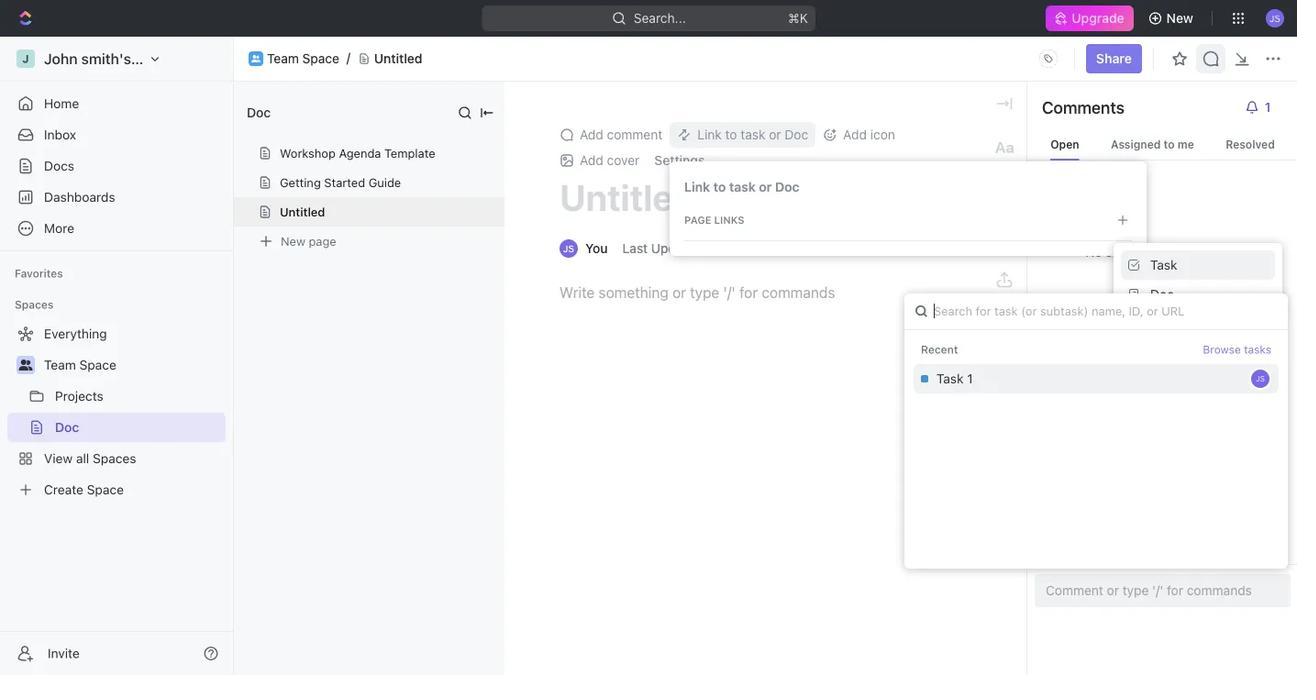 Task type: locate. For each thing, give the bounding box(es) containing it.
to
[[725, 127, 737, 142], [1164, 138, 1175, 150], [714, 179, 726, 195]]

home link
[[7, 89, 226, 118]]

link down settings
[[684, 179, 710, 195]]

to up links
[[725, 127, 737, 142]]

link to task or doc up links
[[684, 179, 800, 195]]

1 horizontal spatial team space link
[[267, 51, 339, 66]]

1 horizontal spatial space
[[302, 51, 339, 66]]

user group image
[[251, 55, 261, 62], [19, 360, 33, 371]]

or inside dropdown button
[[769, 127, 781, 142]]

1 horizontal spatial task
[[1151, 257, 1178, 272]]

task for task 1
[[937, 371, 964, 386]]

1 horizontal spatial team
[[267, 51, 299, 66]]

0 horizontal spatial task
[[937, 371, 964, 386]]

1 vertical spatial task
[[937, 371, 964, 386]]

0 horizontal spatial team
[[44, 357, 76, 373]]

task left this
[[1151, 257, 1178, 272]]

1 vertical spatial user group image
[[19, 360, 33, 371]]

dashboards
[[44, 189, 115, 205]]

0 vertical spatial team space
[[267, 51, 339, 66]]

0 horizontal spatial team space
[[44, 357, 116, 373]]

doc
[[247, 105, 271, 120], [785, 127, 809, 142], [775, 179, 800, 195]]

last
[[623, 241, 648, 256]]

link up settings
[[698, 127, 722, 142]]

link to task or doc up settings
[[698, 127, 809, 142]]

add
[[580, 127, 604, 142], [843, 127, 867, 142], [580, 153, 604, 168]]

new left page
[[281, 234, 305, 248]]

add cover
[[580, 153, 640, 168]]

add up add cover
[[580, 127, 604, 142]]

page!
[[1208, 245, 1239, 259]]

4:36
[[766, 241, 794, 256]]

task for task
[[1151, 257, 1178, 272]]

1 vertical spatial team
[[44, 357, 76, 373]]

team space
[[267, 51, 339, 66], [44, 357, 116, 373]]

assigned
[[1111, 138, 1161, 150]]

1 vertical spatial team space link
[[44, 351, 222, 380]]

1 vertical spatial space
[[79, 357, 116, 373]]

upgrade
[[1072, 11, 1125, 26]]

add left "cover"
[[580, 153, 604, 168]]

task inside button
[[1151, 257, 1178, 272]]

or
[[769, 127, 781, 142], [759, 179, 772, 195]]

pm
[[798, 241, 817, 256]]

to up page links
[[714, 179, 726, 195]]

this
[[1184, 245, 1205, 259]]

0 horizontal spatial untitled
[[280, 205, 325, 219]]

2 horizontal spatial untitled
[[560, 176, 696, 219]]

add left the "icon"
[[843, 127, 867, 142]]

team for the topmost the user group image's team space link
[[267, 51, 299, 66]]

0 vertical spatial task
[[1151, 257, 1178, 272]]

team space link
[[267, 51, 339, 66], [44, 351, 222, 380]]

0 vertical spatial link
[[698, 127, 722, 142]]

1 horizontal spatial new
[[1167, 11, 1194, 26]]

upgrade link
[[1046, 6, 1134, 31]]

team for team space link related to the user group image within the sidebar navigation
[[44, 357, 76, 373]]

docs link
[[7, 151, 226, 181]]

new for new page
[[281, 234, 305, 248]]

⌘k
[[788, 11, 808, 26]]

docs
[[44, 158, 74, 173]]

task
[[1151, 257, 1178, 272], [937, 371, 964, 386]]

1 vertical spatial link to task or doc
[[684, 179, 800, 195]]

task
[[741, 127, 766, 142], [729, 179, 756, 195]]

browse tasks
[[1203, 343, 1272, 356]]

space for team space link related to the user group image within the sidebar navigation
[[79, 357, 116, 373]]

home
[[44, 96, 79, 111]]

workshop
[[280, 146, 336, 160]]

team
[[267, 51, 299, 66], [44, 357, 76, 373]]

link
[[698, 127, 722, 142], [684, 179, 710, 195]]

new button
[[1141, 4, 1205, 33]]

cover
[[607, 153, 640, 168]]

settings
[[654, 153, 705, 168]]

0 vertical spatial team
[[267, 51, 299, 66]]

comments
[[1042, 97, 1125, 117]]

0 vertical spatial link to task or doc
[[698, 127, 809, 142]]

new
[[1167, 11, 1194, 26], [281, 234, 305, 248]]

template
[[384, 146, 435, 160]]

space
[[302, 51, 339, 66], [79, 357, 116, 373]]

space inside sidebar navigation
[[79, 357, 116, 373]]

0 horizontal spatial space
[[79, 357, 116, 373]]

0 horizontal spatial team space link
[[44, 351, 222, 380]]

team space inside team space link
[[44, 357, 116, 373]]

add for add icon
[[843, 127, 867, 142]]

1 horizontal spatial team space
[[267, 51, 339, 66]]

0 vertical spatial new
[[1167, 11, 1194, 26]]

0 vertical spatial user group image
[[251, 55, 261, 62]]

task left 1
[[937, 371, 964, 386]]

no
[[1087, 245, 1103, 259]]

on
[[1167, 245, 1181, 259]]

0 vertical spatial or
[[769, 127, 781, 142]]

link to task or doc
[[698, 127, 809, 142], [684, 179, 800, 195]]

1 horizontal spatial user group image
[[251, 55, 261, 62]]

guide
[[369, 176, 401, 189]]

sidebar navigation
[[0, 37, 234, 675]]

add for add comment
[[580, 127, 604, 142]]

0 vertical spatial task
[[741, 127, 766, 142]]

me
[[1178, 138, 1194, 150]]

1 vertical spatial task
[[729, 179, 756, 195]]

0 horizontal spatial new
[[281, 234, 305, 248]]

Search for task (or subtask) name, ID, or URL text field
[[905, 294, 1288, 329]]

new page
[[281, 234, 336, 248]]

1 vertical spatial doc
[[785, 127, 809, 142]]

team inside sidebar navigation
[[44, 357, 76, 373]]

agenda
[[339, 146, 381, 160]]

new inside button
[[1167, 11, 1194, 26]]

no comments on this page!
[[1087, 245, 1239, 259]]

2 vertical spatial doc
[[775, 179, 800, 195]]

1 vertical spatial new
[[281, 234, 305, 248]]

0 vertical spatial team space link
[[267, 51, 339, 66]]

team space link for the user group image within the sidebar navigation
[[44, 351, 222, 380]]

comments
[[1106, 245, 1164, 259]]

page
[[309, 234, 336, 248]]

untitled
[[374, 51, 423, 66], [560, 176, 696, 219], [280, 205, 325, 219]]

team space for the topmost the user group image's team space link
[[267, 51, 339, 66]]

new right upgrade
[[1167, 11, 1194, 26]]

0 horizontal spatial user group image
[[19, 360, 33, 371]]

1 vertical spatial team space
[[44, 357, 116, 373]]

0 vertical spatial space
[[302, 51, 339, 66]]



Task type: describe. For each thing, give the bounding box(es) containing it.
search...
[[634, 11, 686, 26]]

workshop agenda template
[[280, 146, 435, 160]]

add for add cover
[[580, 153, 604, 168]]

getting started guide
[[280, 176, 401, 189]]

today
[[711, 241, 747, 256]]

spaces
[[15, 298, 54, 311]]

comment
[[607, 127, 663, 142]]

share
[[1096, 51, 1132, 66]]

recent
[[921, 343, 958, 356]]

page links
[[684, 214, 745, 226]]

icon
[[871, 127, 895, 142]]

link to task or doc button
[[670, 122, 816, 148]]

inbox
[[44, 127, 76, 142]]

link inside dropdown button
[[698, 127, 722, 142]]

to inside dropdown button
[[725, 127, 737, 142]]

inbox link
[[7, 120, 226, 150]]

add comment
[[580, 127, 663, 142]]

links
[[714, 214, 745, 226]]

updated:
[[651, 241, 706, 256]]

task inside link to task or doc dropdown button
[[741, 127, 766, 142]]

invite
[[48, 646, 80, 661]]

1
[[967, 371, 973, 386]]

favorites
[[15, 267, 63, 280]]

page
[[684, 214, 712, 226]]

task button
[[1121, 250, 1275, 280]]

to left me
[[1164, 138, 1175, 150]]

task 1
[[937, 371, 973, 386]]

1 vertical spatial link
[[684, 179, 710, 195]]

link to task or doc inside dropdown button
[[698, 127, 809, 142]]

at
[[750, 241, 762, 256]]

add icon
[[843, 127, 895, 142]]

dashboards link
[[7, 183, 226, 212]]

getting
[[280, 176, 321, 189]]

team space link for the topmost the user group image
[[267, 51, 339, 66]]

doc inside dropdown button
[[785, 127, 809, 142]]

resolved
[[1226, 138, 1275, 150]]

1 horizontal spatial untitled
[[374, 51, 423, 66]]

1 vertical spatial or
[[759, 179, 772, 195]]

team space for team space link related to the user group image within the sidebar navigation
[[44, 357, 116, 373]]

js
[[1256, 375, 1265, 383]]

browse
[[1203, 343, 1241, 356]]

new for new
[[1167, 11, 1194, 26]]

0 vertical spatial doc
[[247, 105, 271, 120]]

tasks
[[1244, 343, 1272, 356]]

task button
[[1121, 250, 1275, 280]]

assigned to me
[[1111, 138, 1194, 150]]

favorites button
[[7, 262, 70, 284]]

open
[[1051, 138, 1080, 150]]

started
[[324, 176, 365, 189]]

user group image inside sidebar navigation
[[19, 360, 33, 371]]

last updated: today at 4:36 pm
[[623, 241, 817, 256]]

space for the topmost the user group image's team space link
[[302, 51, 339, 66]]



Task type: vqa. For each thing, say whether or not it's contained in the screenshot.
the a
no



